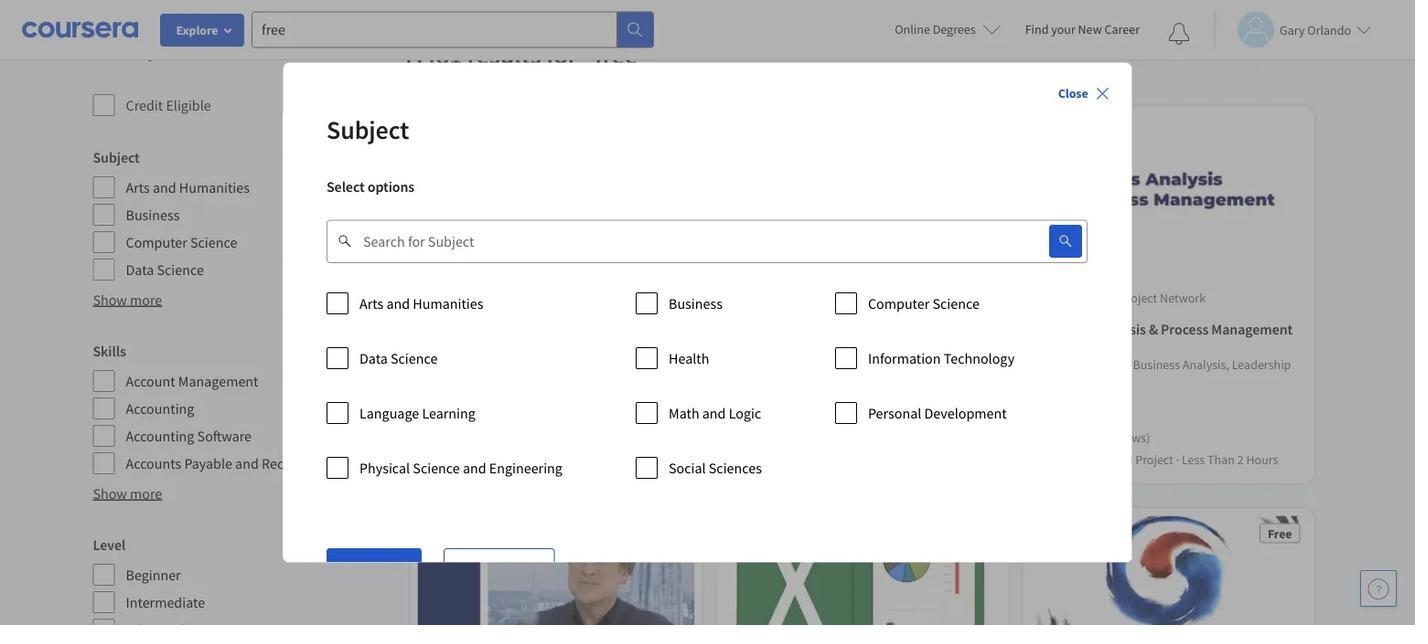 Task type: describe. For each thing, give the bounding box(es) containing it.
search image
[[1059, 235, 1074, 249]]

analysis, for microsoft
[[547, 356, 594, 373]]

(2.3k reviews) beginner · guided project · less than 2 hours
[[1038, 429, 1278, 468]]

sciences
[[709, 460, 762, 478]]

1 2 from the left
[[646, 451, 652, 468]]

and inside the business analysis, leadership and management
[[1038, 375, 1058, 391]]

language learning
[[360, 405, 476, 423]]

critical
[[855, 393, 893, 409]]

2 network from the left
[[1160, 289, 1206, 306]]

your
[[1051, 21, 1075, 38]]

social sciences
[[669, 460, 762, 478]]

subject inside dialog
[[327, 114, 409, 146]]

computer science inside select subject options element
[[868, 295, 980, 313]]

finance, investment management, risk management, banking, behavioral economics, critical thinking, decision making, innovation, regulations and compliance, , leadership and management beginner · course · 1 - 3 months
[[731, 356, 994, 468]]

2 coursera project network from the left
[[1069, 289, 1206, 306]]

beginner inside level group
[[126, 566, 181, 585]]

show more for accounts payable and receivable
[[93, 485, 162, 503]]

close button
[[1051, 77, 1117, 110]]

1 coursera from the left
[[456, 289, 504, 306]]

less inside (2.3k reviews) beginner · guided project · less than 2 hours
[[1182, 451, 1205, 468]]

intermediate · guided project · less than 2 hours
[[425, 451, 687, 468]]

show more button for data
[[93, 289, 162, 311]]

more for accounts
[[130, 485, 162, 503]]

find
[[1025, 21, 1049, 38]]

show for data
[[93, 291, 127, 309]]

months
[[858, 451, 898, 468]]

select subject options element
[[327, 286, 1088, 505]]

personal development
[[868, 405, 1007, 423]]

banking,
[[908, 375, 955, 391]]

subject group
[[93, 146, 392, 282]]

level
[[93, 536, 126, 554]]

and inside skills group
[[235, 455, 259, 473]]

results
[[467, 39, 541, 71]]

math and logic
[[669, 405, 762, 423]]

management inside skills group
[[178, 372, 258, 391]]

humanities inside select subject options element
[[413, 295, 484, 313]]

technology
[[944, 350, 1015, 368]]

account
[[126, 372, 175, 391]]

making,
[[731, 411, 773, 428]]

risk
[[807, 375, 829, 391]]

thinking,
[[895, 393, 945, 409]]

2 management, from the left
[[832, 375, 905, 391]]

1 less from the left
[[590, 451, 613, 468]]

-
[[842, 451, 846, 468]]

hours inside (2.3k reviews) beginner · guided project · less than 2 hours
[[1246, 451, 1278, 468]]

for
[[546, 39, 577, 71]]

arts and humanities inside subject 'group'
[[126, 178, 250, 197]]

1 · from the left
[[497, 451, 500, 468]]

computer science inside subject 'group'
[[126, 233, 237, 252]]

apply button
[[327, 549, 422, 593]]

decision
[[948, 393, 994, 409]]

business inside business analysis & process management link
[[1038, 321, 1092, 339]]

clear all button
[[444, 549, 555, 593]]

2 coursera from the left
[[1069, 289, 1117, 306]]

career
[[1105, 21, 1140, 38]]

regulations
[[839, 411, 902, 428]]

project up & at the bottom of page
[[1119, 289, 1157, 306]]

humanities inside subject 'group'
[[179, 178, 250, 197]]

intermediate for intermediate
[[126, 594, 205, 612]]

1
[[833, 451, 840, 468]]

excel,
[[649, 356, 679, 373]]

2 inside (2.3k reviews) beginner · guided project · less than 2 hours
[[1237, 451, 1244, 468]]

course
[[788, 451, 825, 468]]

investment
[[874, 356, 934, 373]]

social
[[669, 460, 706, 478]]

clear all
[[473, 562, 526, 580]]

new
[[1078, 21, 1102, 38]]

development
[[925, 405, 1007, 423]]

help center image
[[1368, 578, 1389, 600]]

information technology
[[868, 350, 1015, 368]]

accounts
[[126, 455, 181, 473]]

university
[[786, 289, 840, 306]]

computer inside select subject options element
[[868, 295, 930, 313]]

6 · from the left
[[1176, 451, 1179, 468]]

data analysis, microsoft excel, leadership and management
[[425, 356, 679, 391]]

physical
[[360, 460, 410, 478]]

project inside (2.3k reviews) beginner · guided project · less than 2 hours
[[1135, 451, 1173, 468]]

select options
[[327, 178, 415, 196]]

business analysis, leadership and management
[[1038, 356, 1291, 391]]

beginner inside (2.3k reviews) beginner · guided project · less than 2 hours
[[1038, 451, 1086, 468]]

business analysis & process management link
[[1038, 319, 1300, 341]]

information
[[868, 350, 941, 368]]

subject dialog
[[283, 63, 1132, 626]]

free
[[1268, 525, 1292, 542]]

analysis, for leadership
[[1183, 356, 1229, 373]]

gain
[[490, 356, 514, 373]]

behavioral
[[731, 393, 789, 409]]

7,481
[[403, 39, 462, 71]]

accounts payable and receivable
[[126, 455, 327, 473]]

management right process
[[1211, 321, 1293, 339]]

language
[[360, 405, 419, 423]]

learning
[[422, 405, 476, 423]]

management inside finance, investment management, risk management, banking, behavioral economics, critical thinking, decision making, innovation, regulations and compliance, , leadership and management beginner · course · 1 - 3 months
[[891, 429, 962, 446]]

coursera image
[[22, 15, 138, 44]]

find your new career
[[1025, 21, 1140, 38]]

accounting for accounting software
[[126, 427, 194, 445]]

and inside subject 'group'
[[153, 178, 176, 197]]

,
[[801, 429, 804, 446]]

reviews)
[[1105, 429, 1150, 446]]

health
[[669, 350, 710, 368]]

skills for skills
[[93, 342, 126, 360]]

by
[[137, 40, 156, 63]]

arts and humanities inside select subject options element
[[360, 295, 484, 313]]

close
[[1058, 85, 1088, 102]]

eligible
[[166, 96, 211, 114]]

apply
[[356, 562, 393, 580]]

accounting software
[[126, 427, 252, 445]]

yale university
[[762, 289, 840, 306]]

filter
[[93, 40, 134, 63]]

finance,
[[826, 356, 872, 373]]



Task type: vqa. For each thing, say whether or not it's contained in the screenshot.
Skills you'll gain Skills
yes



Task type: locate. For each thing, give the bounding box(es) containing it.
Search by keyword search field
[[364, 220, 1006, 264]]

level group
[[93, 534, 392, 626]]

0 vertical spatial show
[[93, 291, 127, 309]]

more down accounts
[[130, 485, 162, 503]]

1 vertical spatial more
[[130, 485, 162, 503]]

skills group
[[93, 340, 392, 476]]

0 horizontal spatial computer
[[126, 233, 187, 252]]

2 more from the top
[[130, 485, 162, 503]]

arts and humanities
[[126, 178, 250, 197], [360, 295, 484, 313]]

intermediate inside level group
[[126, 594, 205, 612]]

1 network from the left
[[547, 289, 593, 306]]

and inside data analysis, microsoft excel, leadership and management
[[487, 375, 507, 391]]

arts and humanities up the skills you'll gain
[[360, 295, 484, 313]]

business
[[126, 206, 180, 224], [669, 295, 723, 313], [1038, 321, 1092, 339], [1133, 356, 1180, 373]]

1 horizontal spatial 2
[[1237, 451, 1244, 468]]

2 less from the left
[[1182, 451, 1205, 468]]

computer inside subject 'group'
[[126, 233, 187, 252]]

yale
[[762, 289, 784, 306]]

1 analysis, from the left
[[547, 356, 594, 373]]

business analysis & process management
[[1038, 321, 1293, 339]]

less down the business analysis, leadership and management
[[1182, 451, 1205, 468]]

1 management, from the left
[[731, 375, 805, 391]]

show for accounts
[[93, 485, 127, 503]]

data inside data analysis, microsoft excel, leadership and management
[[520, 356, 545, 373]]

arts inside select subject options element
[[360, 295, 384, 313]]

credit eligible
[[126, 96, 211, 114]]

project down reviews)
[[1135, 451, 1173, 468]]

2 horizontal spatial beginner
[[1038, 451, 1086, 468]]

7,481 results for "free"
[[403, 39, 650, 71]]

show more button down accounts
[[93, 483, 162, 505]]

1 horizontal spatial humanities
[[413, 295, 484, 313]]

network up data analysis, microsoft excel, leadership and management on the bottom left of page
[[547, 289, 593, 306]]

1 horizontal spatial network
[[1160, 289, 1206, 306]]

hours down the math
[[655, 451, 687, 468]]

management up '(2.3k'
[[1061, 375, 1131, 391]]

0 vertical spatial data science
[[126, 261, 204, 279]]

microsoft
[[597, 356, 646, 373]]

5 · from the left
[[1088, 451, 1092, 468]]

process
[[1161, 321, 1209, 339]]

0 vertical spatial computer science
[[126, 233, 237, 252]]

data
[[126, 261, 154, 279], [360, 350, 388, 368], [520, 356, 545, 373]]

0 horizontal spatial humanities
[[179, 178, 250, 197]]

leadership inside data analysis, microsoft excel, leadership and management
[[425, 375, 484, 391]]

0 horizontal spatial management,
[[731, 375, 805, 391]]

show up level
[[93, 485, 127, 503]]

0 horizontal spatial 2
[[646, 451, 652, 468]]

1 vertical spatial accounting
[[126, 427, 194, 445]]

1 vertical spatial computer science
[[868, 295, 980, 313]]

1 vertical spatial intermediate
[[126, 594, 205, 612]]

show more down accounts
[[93, 485, 162, 503]]

1 horizontal spatial data science
[[360, 350, 438, 368]]

1 horizontal spatial subject
[[327, 114, 409, 146]]

science
[[190, 233, 237, 252], [157, 261, 204, 279], [933, 295, 980, 313], [391, 350, 438, 368], [413, 460, 460, 478]]

accounting
[[126, 400, 194, 418], [126, 427, 194, 445]]

0 horizontal spatial arts and humanities
[[126, 178, 250, 197]]

project down data analysis, microsoft excel, leadership and management on the bottom left of page
[[544, 451, 582, 468]]

subject up select options at the left of page
[[327, 114, 409, 146]]

1 horizontal spatial guided
[[1094, 451, 1133, 468]]

2 than from the left
[[1207, 451, 1235, 468]]

math
[[669, 405, 700, 423]]

show more button up account
[[93, 289, 162, 311]]

0 horizontal spatial coursera
[[456, 289, 504, 306]]

personal
[[868, 405, 922, 423]]

2 vertical spatial leadership
[[807, 429, 866, 446]]

guided down reviews)
[[1094, 451, 1133, 468]]

1 vertical spatial show more
[[93, 485, 162, 503]]

coursera project network up & at the bottom of page
[[1069, 289, 1206, 306]]

coursera project network up gain
[[456, 289, 593, 306]]

0 horizontal spatial data
[[126, 261, 154, 279]]

management, up the critical
[[832, 375, 905, 391]]

0 vertical spatial show more
[[93, 291, 162, 309]]

0 vertical spatial arts and humanities
[[126, 178, 250, 197]]

accounting down account
[[126, 400, 194, 418]]

subject down credit
[[93, 148, 140, 166]]

options
[[368, 178, 415, 196]]

2 show more from the top
[[93, 485, 162, 503]]

4 · from the left
[[828, 451, 831, 468]]

1 vertical spatial humanities
[[413, 295, 484, 313]]

hours
[[655, 451, 687, 468], [1246, 451, 1278, 468]]

0 horizontal spatial hours
[[655, 451, 687, 468]]

0 vertical spatial computer
[[126, 233, 187, 252]]

arts
[[126, 178, 150, 197], [360, 295, 384, 313]]

guided
[[503, 451, 541, 468], [1094, 451, 1133, 468]]

guided inside (2.3k reviews) beginner · guided project · less than 2 hours
[[1094, 451, 1133, 468]]

arts and humanities down eligible
[[126, 178, 250, 197]]

1 than from the left
[[616, 451, 643, 468]]

business inside select subject options element
[[669, 295, 723, 313]]

leadership
[[1232, 356, 1291, 373], [425, 375, 484, 391], [807, 429, 866, 446]]

software
[[197, 427, 252, 445]]

less right engineering
[[590, 451, 613, 468]]

arts inside subject 'group'
[[126, 178, 150, 197]]

business inside subject 'group'
[[126, 206, 180, 224]]

0 vertical spatial leadership
[[1232, 356, 1291, 373]]

2 horizontal spatial data
[[520, 356, 545, 373]]

0 horizontal spatial network
[[547, 289, 593, 306]]

1 horizontal spatial hours
[[1246, 451, 1278, 468]]

analysis
[[1095, 321, 1146, 339]]

1 vertical spatial show
[[93, 485, 127, 503]]

1 horizontal spatial management,
[[832, 375, 905, 391]]

1 horizontal spatial computer science
[[868, 295, 980, 313]]

than inside (2.3k reviews) beginner · guided project · less than 2 hours
[[1207, 451, 1235, 468]]

1 vertical spatial computer
[[868, 295, 930, 313]]

1 horizontal spatial beginner
[[731, 451, 779, 468]]

management up software
[[178, 372, 258, 391]]

beginner inside finance, investment management, risk management, banking, behavioral economics, critical thinking, decision making, innovation, regulations and compliance, , leadership and management beginner · course · 1 - 3 months
[[731, 451, 779, 468]]

show more for data science
[[93, 291, 162, 309]]

project up gain
[[506, 289, 545, 306]]

analysis, left microsoft
[[547, 356, 594, 373]]

1 accounting from the top
[[126, 400, 194, 418]]

skills you'll gain
[[425, 356, 514, 373]]

management inside the business analysis, leadership and management
[[1061, 375, 1131, 391]]

0 vertical spatial accounting
[[126, 400, 194, 418]]

management inside data analysis, microsoft excel, leadership and management
[[510, 375, 580, 391]]

2 show from the top
[[93, 485, 127, 503]]

0 horizontal spatial beginner
[[126, 566, 181, 585]]

coursera
[[456, 289, 504, 306], [1069, 289, 1117, 306]]

0 horizontal spatial less
[[590, 451, 613, 468]]

1 show more from the top
[[93, 291, 162, 309]]

1 guided from the left
[[503, 451, 541, 468]]

data science
[[126, 261, 204, 279], [360, 350, 438, 368]]

1 coursera project network from the left
[[456, 289, 593, 306]]

0 horizontal spatial coursera project network
[[456, 289, 593, 306]]

1 show from the top
[[93, 291, 127, 309]]

humanities down eligible
[[179, 178, 250, 197]]

0 vertical spatial intermediate
[[425, 451, 494, 468]]

1 horizontal spatial less
[[1182, 451, 1205, 468]]

coursera up you'll
[[456, 289, 504, 306]]

all
[[509, 562, 526, 580]]

data science inside select subject options element
[[360, 350, 438, 368]]

0 horizontal spatial leadership
[[425, 375, 484, 391]]

subject inside 'group'
[[93, 148, 140, 166]]

engineering
[[490, 460, 563, 478]]

skills for skills you'll gain
[[425, 356, 454, 373]]

guided down data analysis, microsoft excel, leadership and management on the bottom left of page
[[503, 451, 541, 468]]

0 horizontal spatial analysis,
[[547, 356, 594, 373]]

show
[[93, 291, 127, 309], [93, 485, 127, 503]]

1 vertical spatial subject
[[93, 148, 140, 166]]

3
[[849, 451, 855, 468]]

analysis,
[[547, 356, 594, 373], [1183, 356, 1229, 373]]

filter by
[[93, 40, 156, 63]]

2 2 from the left
[[1237, 451, 1244, 468]]

0 horizontal spatial than
[[616, 451, 643, 468]]

project
[[506, 289, 545, 306], [1119, 289, 1157, 306], [544, 451, 582, 468], [1135, 451, 1173, 468]]

payable
[[184, 455, 232, 473]]

receivable
[[262, 455, 327, 473]]

account management
[[126, 372, 258, 391]]

0 horizontal spatial data science
[[126, 261, 204, 279]]

management down personal development
[[891, 429, 962, 446]]

show more button
[[93, 289, 162, 311], [93, 483, 162, 505]]

0 horizontal spatial skills
[[93, 342, 126, 360]]

intermediate for intermediate · guided project · less than 2 hours
[[425, 451, 494, 468]]

show more button for accounts
[[93, 483, 162, 505]]

subject
[[327, 114, 409, 146], [93, 148, 140, 166]]

1 horizontal spatial arts
[[360, 295, 384, 313]]

intermediate
[[425, 451, 494, 468], [126, 594, 205, 612]]

skills inside group
[[93, 342, 126, 360]]

2 hours from the left
[[1246, 451, 1278, 468]]

1 horizontal spatial intermediate
[[425, 451, 494, 468]]

2
[[646, 451, 652, 468], [1237, 451, 1244, 468]]

(2.3k
[[1077, 429, 1103, 446]]

compliance,
[[731, 429, 798, 446]]

show up account
[[93, 291, 127, 309]]

management down gain
[[510, 375, 580, 391]]

select
[[327, 178, 365, 196]]

network up process
[[1160, 289, 1206, 306]]

0 vertical spatial show more button
[[93, 289, 162, 311]]

credit
[[126, 96, 163, 114]]

3 · from the left
[[782, 451, 785, 468]]

coursera up analysis
[[1069, 289, 1117, 306]]

1 horizontal spatial analysis,
[[1183, 356, 1229, 373]]

management
[[1211, 321, 1293, 339], [178, 372, 258, 391], [510, 375, 580, 391], [1061, 375, 1131, 391], [891, 429, 962, 446]]

0 vertical spatial subject
[[327, 114, 409, 146]]

2 accounting from the top
[[126, 427, 194, 445]]

"free"
[[582, 39, 650, 71]]

data inside subject 'group'
[[126, 261, 154, 279]]

computer science
[[126, 233, 237, 252], [868, 295, 980, 313]]

accounting up accounts
[[126, 427, 194, 445]]

1 vertical spatial data science
[[360, 350, 438, 368]]

physical science and engineering
[[360, 460, 563, 478]]

more
[[130, 291, 162, 309], [130, 485, 162, 503]]

economics,
[[791, 393, 852, 409]]

more for data
[[130, 291, 162, 309]]

1 horizontal spatial data
[[360, 350, 388, 368]]

1 horizontal spatial than
[[1207, 451, 1235, 468]]

1 show more button from the top
[[93, 289, 162, 311]]

more up account
[[130, 291, 162, 309]]

2 guided from the left
[[1094, 451, 1133, 468]]

accounting for accounting
[[126, 400, 194, 418]]

0 horizontal spatial subject
[[93, 148, 140, 166]]

clear
[[473, 562, 506, 580]]

leadership inside finance, investment management, risk management, banking, behavioral economics, critical thinking, decision making, innovation, regulations and compliance, , leadership and management beginner · course · 1 - 3 months
[[807, 429, 866, 446]]

skills up account
[[93, 342, 126, 360]]

1 vertical spatial show more button
[[93, 483, 162, 505]]

1 horizontal spatial leadership
[[807, 429, 866, 446]]

logic
[[729, 405, 762, 423]]

1 horizontal spatial computer
[[868, 295, 930, 313]]

1 vertical spatial arts and humanities
[[360, 295, 484, 313]]

0 vertical spatial arts
[[126, 178, 150, 197]]

2 horizontal spatial leadership
[[1232, 356, 1291, 373]]

0 horizontal spatial arts
[[126, 178, 150, 197]]

None search field
[[252, 11, 654, 48]]

1 hours from the left
[[655, 451, 687, 468]]

leadership inside the business analysis, leadership and management
[[1232, 356, 1291, 373]]

data inside select subject options element
[[360, 350, 388, 368]]

1 vertical spatial arts
[[360, 295, 384, 313]]

1 more from the top
[[130, 291, 162, 309]]

2 analysis, from the left
[[1183, 356, 1229, 373]]

0 vertical spatial humanities
[[179, 178, 250, 197]]

2 show more button from the top
[[93, 483, 162, 505]]

show more up account
[[93, 291, 162, 309]]

1 horizontal spatial arts and humanities
[[360, 295, 484, 313]]

hours up free
[[1246, 451, 1278, 468]]

1 horizontal spatial coursera
[[1069, 289, 1117, 306]]

show notifications image
[[1168, 23, 1190, 45]]

1 horizontal spatial coursera project network
[[1069, 289, 1206, 306]]

&
[[1149, 321, 1158, 339]]

·
[[497, 451, 500, 468], [584, 451, 587, 468], [782, 451, 785, 468], [828, 451, 831, 468], [1088, 451, 1092, 468], [1176, 451, 1179, 468]]

0 horizontal spatial guided
[[503, 451, 541, 468]]

analysis, inside the business analysis, leadership and management
[[1183, 356, 1229, 373]]

less
[[590, 451, 613, 468], [1182, 451, 1205, 468]]

1 horizontal spatial skills
[[425, 356, 454, 373]]

management, up behavioral
[[731, 375, 805, 391]]

0 horizontal spatial computer science
[[126, 233, 237, 252]]

skills left you'll
[[425, 356, 454, 373]]

0 horizontal spatial intermediate
[[126, 594, 205, 612]]

0 vertical spatial more
[[130, 291, 162, 309]]

2 · from the left
[[584, 451, 587, 468]]

coursera project network
[[456, 289, 593, 306], [1069, 289, 1206, 306]]

innovation,
[[776, 411, 837, 428]]

business inside the business analysis, leadership and management
[[1133, 356, 1180, 373]]

you'll
[[457, 356, 488, 373]]

computer
[[126, 233, 187, 252], [868, 295, 930, 313]]

analysis, inside data analysis, microsoft excel, leadership and management
[[547, 356, 594, 373]]

analysis, down process
[[1183, 356, 1229, 373]]

data science inside subject 'group'
[[126, 261, 204, 279]]

network
[[547, 289, 593, 306], [1160, 289, 1206, 306]]

1 vertical spatial leadership
[[425, 375, 484, 391]]

humanities up the skills you'll gain
[[413, 295, 484, 313]]

find your new career link
[[1016, 18, 1149, 41]]

humanities
[[179, 178, 250, 197], [413, 295, 484, 313]]



